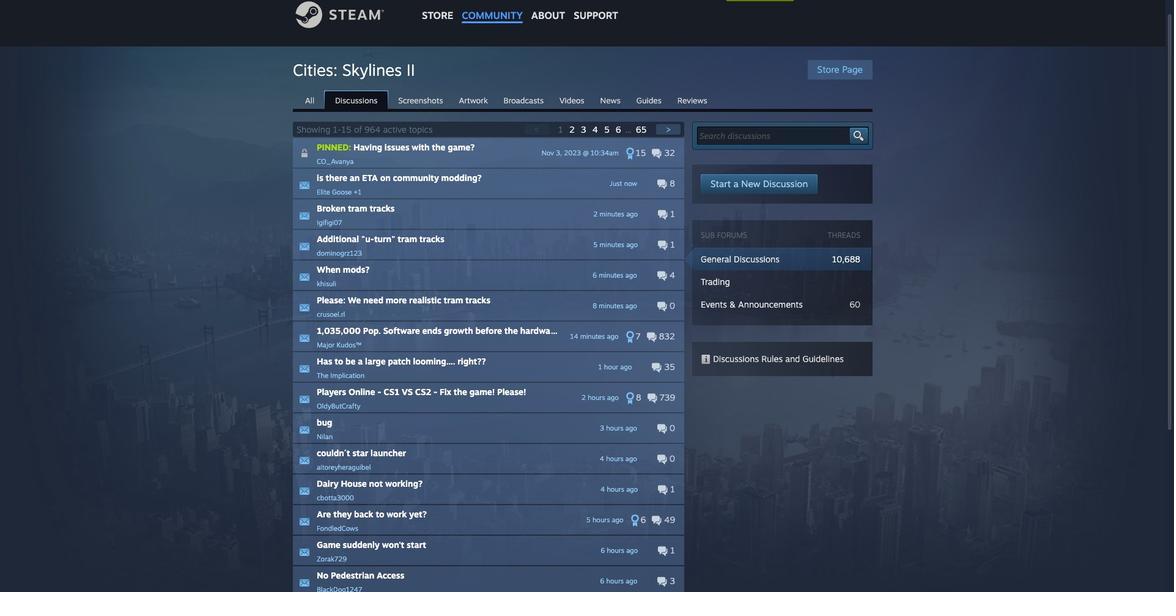 Task type: locate. For each thing, give the bounding box(es) containing it.
8 up 14 minutes ago at the bottom of page
[[593, 302, 597, 310]]

6 for 1
[[601, 546, 605, 555]]

1 0 from the top
[[667, 300, 675, 311]]

1 horizontal spatial 3
[[600, 424, 604, 432]]

- left of
[[338, 124, 341, 135]]

2 vertical spatial 3
[[667, 576, 675, 586]]

5 for minutes
[[594, 240, 598, 249]]

about link
[[527, 0, 570, 24]]

minutes up 8 minutes ago
[[599, 271, 624, 280]]

0 vertical spatial 4 hours ago
[[600, 454, 637, 463]]

tram down "+1"
[[348, 203, 367, 213]]

2 vertical spatial tracks
[[465, 295, 491, 305]]

15 left of
[[341, 124, 352, 135]]

2 vertical spatial tram
[[444, 295, 463, 305]]

growth
[[444, 325, 473, 336]]

1 vertical spatial tracks
[[419, 234, 445, 244]]

2 horizontal spatial tracks
[[465, 295, 491, 305]]

2 horizontal spatial 3
[[667, 576, 675, 586]]

discussions up of
[[335, 95, 378, 105]]

showing 1 - 15 of 964 active topics
[[297, 124, 433, 135]]

4 link
[[593, 124, 601, 135]]

3 for 3 hours ago
[[600, 424, 604, 432]]

modding?
[[441, 172, 482, 183]]

4 up 5 hours ago
[[601, 485, 605, 494]]

0 horizontal spatial 2
[[569, 124, 575, 135]]

discussions rules and guidelines link
[[701, 354, 844, 365]]

2 horizontal spatial 8
[[667, 178, 675, 188]]

minutes
[[600, 210, 624, 218], [600, 240, 624, 249], [599, 271, 624, 280], [599, 302, 624, 310], [580, 332, 605, 341]]

32
[[662, 147, 675, 158]]

- for cs1
[[378, 387, 381, 397]]

0 vertical spatial a
[[734, 178, 739, 190]]

1 vertical spatial 15
[[636, 147, 646, 158]]

be
[[346, 356, 356, 366]]

65 link
[[636, 124, 649, 135]]

1 left hour
[[598, 363, 602, 371]]

discussion
[[763, 178, 808, 190]]

1 horizontal spatial the
[[454, 387, 467, 397]]

8 down 32
[[667, 178, 675, 188]]

working?
[[385, 478, 423, 489]]

6 hours ago
[[601, 546, 638, 555], [600, 577, 638, 585]]

8
[[667, 178, 675, 188], [593, 302, 597, 310], [636, 392, 641, 402]]

4 left trading link
[[667, 270, 675, 280]]

2 for 2 minutes ago
[[594, 210, 598, 218]]

15 down 65
[[636, 147, 646, 158]]

14 minutes ago
[[570, 332, 619, 341]]

6 for 4
[[593, 271, 597, 280]]

minutes up 5 minutes ago
[[600, 210, 624, 218]]

just
[[610, 179, 622, 188]]

the right before
[[505, 325, 518, 336]]

2 horizontal spatial the
[[505, 325, 518, 336]]

hours for game suddenly won't start
[[607, 546, 624, 555]]

964
[[365, 124, 381, 135]]

discussions inside discussions link
[[335, 95, 378, 105]]

tram right realistic
[[444, 295, 463, 305]]

screenshots link
[[392, 91, 449, 108]]

to right back
[[376, 509, 384, 519]]

pop.
[[363, 325, 381, 336]]

crusoel.rl
[[317, 310, 345, 319]]

ago for broken tram tracks
[[626, 210, 638, 218]]

minutes down 6 minutes ago
[[599, 302, 624, 310]]

minutes up 6 minutes ago
[[600, 240, 624, 249]]

and
[[785, 354, 800, 364]]

6 hours ago for 3
[[600, 577, 638, 585]]

0 horizontal spatial 15
[[341, 124, 352, 135]]

tracks inside "please: we need more realistic tram tracks crusoel.rl"
[[465, 295, 491, 305]]

3 hours ago
[[600, 424, 637, 432]]

the right fix
[[454, 387, 467, 397]]

house
[[341, 478, 367, 489]]

tracks up before
[[465, 295, 491, 305]]

ago for game suddenly won't start
[[626, 546, 638, 555]]

0 horizontal spatial tram
[[348, 203, 367, 213]]

1 vertical spatial 0
[[667, 423, 675, 433]]

hour
[[604, 363, 618, 371]]

0 horizontal spatial a
[[358, 356, 363, 366]]

tracks inside additional "u-turn" tram tracks dominogrz123
[[419, 234, 445, 244]]

they
[[333, 509, 352, 519]]

link to the steam homepage image
[[295, 1, 403, 28]]

tracks down is there an eta on community modding? elite goose +1 in the top left of the page
[[370, 203, 395, 213]]

tram inside additional "u-turn" tram tracks dominogrz123
[[398, 234, 417, 244]]

4 hours ago for 0
[[600, 454, 637, 463]]

cbotta3000
[[317, 494, 354, 502]]

4 hours ago
[[600, 454, 637, 463], [601, 485, 638, 494]]

all link
[[299, 91, 321, 108]]

- left fix
[[434, 387, 438, 397]]

ago for please: we need more realistic tram tracks
[[626, 302, 637, 310]]

2 vertical spatial the
[[454, 387, 467, 397]]

1 horizontal spatial tracks
[[419, 234, 445, 244]]

1 horizontal spatial 8
[[636, 392, 641, 402]]

0 horizontal spatial 5
[[586, 516, 591, 524]]

4 down 3 hours ago
[[600, 454, 604, 463]]

2 vertical spatial 2
[[582, 393, 586, 402]]

please:
[[317, 295, 346, 305]]

0 horizontal spatial the
[[432, 142, 446, 152]]

a
[[734, 178, 739, 190], [358, 356, 363, 366]]

news
[[600, 95, 621, 105]]

issues
[[385, 142, 410, 152]]

broadcasts link
[[498, 91, 550, 108]]

1 horizontal spatial to
[[376, 509, 384, 519]]

ago for dairy house not working?
[[626, 485, 638, 494]]

1 horizontal spatial 2
[[582, 393, 586, 402]]

0 horizontal spatial tracks
[[370, 203, 395, 213]]

discussions left 'rules'
[[713, 354, 759, 364]]

2 vertical spatial 0
[[667, 453, 675, 464]]

discussions
[[335, 95, 378, 105], [734, 254, 780, 264], [713, 354, 759, 364]]

hours
[[588, 393, 605, 402], [606, 424, 624, 432], [606, 454, 624, 463], [607, 485, 624, 494], [593, 516, 610, 524], [607, 546, 624, 555], [606, 577, 624, 585]]

2 vertical spatial discussions
[[713, 354, 759, 364]]

0 vertical spatial tram
[[348, 203, 367, 213]]

0 vertical spatial 5
[[604, 124, 610, 135]]

6 hours ago for 1
[[601, 546, 638, 555]]

guidelines
[[803, 354, 844, 364]]

2 minutes ago
[[594, 210, 638, 218]]

tracks right turn"
[[419, 234, 445, 244]]

khisuli
[[317, 280, 336, 288]]

1 vertical spatial a
[[358, 356, 363, 366]]

1 horizontal spatial 5
[[594, 240, 598, 249]]

reviews link
[[671, 91, 714, 108]]

are
[[317, 509, 331, 519]]

software
[[383, 325, 420, 336]]

bug
[[317, 417, 332, 428]]

the right with
[[432, 142, 446, 152]]

0 vertical spatial 15
[[341, 124, 352, 135]]

please!
[[497, 387, 526, 397]]

"u-
[[361, 234, 374, 244]]

tram right turn"
[[398, 234, 417, 244]]

2 vertical spatial 5
[[586, 516, 591, 524]]

nilan
[[317, 432, 333, 441]]

minutes for broken tram tracks
[[600, 210, 624, 218]]

start
[[407, 539, 426, 550]]

to
[[335, 356, 343, 366], [376, 509, 384, 519]]

1 vertical spatial 6 hours ago
[[600, 577, 638, 585]]

1 horizontal spatial -
[[378, 387, 381, 397]]

2 horizontal spatial 2
[[594, 210, 598, 218]]

1 horizontal spatial tram
[[398, 234, 417, 244]]

ago for additional "u-turn" tram tracks
[[626, 240, 638, 249]]

2 horizontal spatial tram
[[444, 295, 463, 305]]

community link
[[458, 0, 527, 27]]

tram inside broken tram tracks igifigi07
[[348, 203, 367, 213]]

back
[[354, 509, 374, 519]]

0 vertical spatial 0
[[667, 300, 675, 311]]

fix
[[440, 387, 451, 397]]

page
[[842, 64, 863, 75]]

major
[[317, 341, 335, 349]]

new
[[741, 178, 761, 190]]

2 hours ago
[[582, 393, 619, 402]]

announcements
[[738, 299, 803, 310]]

1 2 3 4 5 6 ... 65
[[559, 124, 649, 135]]

showing
[[297, 124, 330, 135]]

0 vertical spatial the
[[432, 142, 446, 152]]

0 for launcher
[[667, 453, 675, 464]]

1 vertical spatial tram
[[398, 234, 417, 244]]

0 horizontal spatial to
[[335, 356, 343, 366]]

there
[[326, 172, 347, 183]]

1 vertical spatial 3
[[600, 424, 604, 432]]

0 vertical spatial 8
[[667, 178, 675, 188]]

3 0 from the top
[[667, 453, 675, 464]]

launcher
[[371, 448, 406, 458]]

start
[[711, 178, 731, 190]]

1 vertical spatial 4 hours ago
[[601, 485, 638, 494]]

4
[[593, 124, 598, 135], [667, 270, 675, 280], [600, 454, 604, 463], [601, 485, 605, 494]]

mods?
[[343, 264, 370, 275]]

0 vertical spatial 6 hours ago
[[601, 546, 638, 555]]

0 vertical spatial discussions
[[335, 95, 378, 105]]

game?
[[448, 142, 475, 152]]

1 vertical spatial 2
[[594, 210, 598, 218]]

...
[[625, 124, 632, 135]]

0 vertical spatial tracks
[[370, 203, 395, 213]]

about
[[531, 9, 565, 21]]

general discussions link
[[701, 254, 780, 264]]

trading link
[[701, 276, 730, 287]]

- left the cs1
[[378, 387, 381, 397]]

4 hours ago down 3 hours ago
[[600, 454, 637, 463]]

discussions for discussions
[[335, 95, 378, 105]]

are they back to work yet? fondledcows
[[317, 509, 427, 533]]

ago for couldn´t star launcher
[[626, 454, 637, 463]]

a right the 'be'
[[358, 356, 363, 366]]

active
[[383, 124, 407, 135]]

tram
[[348, 203, 367, 213], [398, 234, 417, 244], [444, 295, 463, 305]]

4 right 3 link
[[593, 124, 598, 135]]

4 hours ago up 5 hours ago
[[601, 485, 638, 494]]

when mods? khisuli
[[317, 264, 370, 288]]

0 horizontal spatial -
[[338, 124, 341, 135]]

a left new
[[734, 178, 739, 190]]

pedestrian
[[331, 570, 374, 580]]

0 vertical spatial 3
[[581, 124, 586, 135]]

8 left 739
[[636, 392, 641, 402]]

-
[[338, 124, 341, 135], [378, 387, 381, 397], [434, 387, 438, 397]]

1 vertical spatial the
[[505, 325, 518, 336]]

store link
[[418, 0, 458, 27]]

1 right 2 minutes ago
[[668, 209, 675, 219]]

to left the 'be'
[[335, 356, 343, 366]]

4 hours ago for 1
[[601, 485, 638, 494]]

1
[[333, 124, 338, 135], [559, 124, 563, 135], [668, 209, 675, 219], [668, 239, 675, 250], [598, 363, 602, 371], [668, 484, 675, 494], [668, 545, 675, 555]]

1 vertical spatial 5
[[594, 240, 598, 249]]

support
[[574, 9, 618, 21]]

aitoreyheraguibel
[[317, 463, 371, 472]]

3
[[581, 124, 586, 135], [600, 424, 604, 432], [667, 576, 675, 586]]

1 vertical spatial to
[[376, 509, 384, 519]]

discussions down forums
[[734, 254, 780, 264]]

artwork link
[[453, 91, 494, 108]]

0 vertical spatial to
[[335, 356, 343, 366]]

5 for hours
[[586, 516, 591, 524]]

1 vertical spatial 8
[[593, 302, 597, 310]]

1 hour ago
[[598, 363, 632, 371]]



Task type: vqa. For each thing, say whether or not it's contained in the screenshot.
15
yes



Task type: describe. For each thing, give the bounding box(es) containing it.
6 minutes ago
[[593, 271, 637, 280]]

10:34am
[[591, 149, 619, 157]]

to inside the are they back to work yet? fondledcows
[[376, 509, 384, 519]]

1 link
[[559, 124, 566, 135]]

35
[[662, 361, 675, 372]]

<
[[534, 124, 539, 135]]

discussions rules and guidelines
[[711, 354, 844, 364]]

minutes right 14
[[580, 332, 605, 341]]

patch
[[388, 356, 411, 366]]

has
[[317, 356, 332, 366]]

additional "u-turn" tram tracks dominogrz123
[[317, 234, 445, 258]]

trading
[[701, 276, 730, 287]]

0 vertical spatial 2
[[569, 124, 575, 135]]

skylines
[[342, 60, 402, 80]]

the inside pinned: having issues with the game? co_avanya
[[432, 142, 446, 152]]

0 horizontal spatial 3
[[581, 124, 586, 135]]

all
[[305, 95, 314, 105]]

ago for has to be a large patch looming.... right??
[[620, 363, 632, 371]]

minutes for please: we need more realistic tram tracks
[[599, 302, 624, 310]]

1 horizontal spatial 15
[[636, 147, 646, 158]]

store page
[[818, 64, 863, 75]]

60
[[850, 299, 861, 310]]

broken
[[317, 203, 346, 213]]

sub
[[701, 231, 715, 240]]

on
[[380, 172, 391, 183]]

artwork
[[459, 95, 488, 105]]

ago for bug
[[626, 424, 637, 432]]

kudos™
[[337, 341, 362, 349]]

0 for need
[[667, 300, 675, 311]]

6 link
[[616, 124, 624, 135]]

account menu navigation
[[727, 0, 870, 1]]

oldybutcrafty
[[317, 402, 361, 410]]

community
[[462, 9, 523, 21]]

10,688
[[832, 254, 861, 264]]

- for 15
[[338, 124, 341, 135]]

1 horizontal spatial a
[[734, 178, 739, 190]]

guides
[[637, 95, 662, 105]]

forums
[[717, 231, 747, 240]]

cs2
[[415, 387, 431, 397]]

5 hours ago
[[586, 516, 624, 524]]

tram inside "please: we need more realistic tram tracks crusoel.rl"
[[444, 295, 463, 305]]

hours for bug
[[606, 424, 624, 432]]

videos link
[[554, 91, 591, 108]]

with
[[412, 142, 430, 152]]

minutes for when mods?
[[599, 271, 624, 280]]

1 vertical spatial discussions
[[734, 254, 780, 264]]

2 horizontal spatial -
[[434, 387, 438, 397]]

threads
[[828, 231, 861, 240]]

>
[[666, 124, 671, 135]]

1 left 2 link at top
[[559, 124, 563, 135]]

2023
[[564, 149, 581, 157]]

cities: skylines ii
[[293, 60, 415, 80]]

access
[[377, 570, 405, 580]]

has to be a large patch looming.... right?? the implication
[[317, 356, 486, 380]]

broken tram tracks igifigi07
[[317, 203, 395, 227]]

store
[[422, 9, 453, 21]]

events & announcements link
[[701, 299, 803, 310]]

&
[[730, 299, 736, 310]]

dairy
[[317, 478, 339, 489]]

1 down 49
[[668, 545, 675, 555]]

ago for when mods?
[[626, 271, 637, 280]]

hours for dairy house not working?
[[607, 485, 624, 494]]

2 for 2 hours ago
[[582, 393, 586, 402]]

832
[[657, 331, 675, 341]]

to inside has to be a large patch looming.... right?? the implication
[[335, 356, 343, 366]]

just now
[[610, 179, 637, 188]]

vs
[[402, 387, 413, 397]]

2 vertical spatial 8
[[636, 392, 641, 402]]

an
[[350, 172, 360, 183]]

1,035,000
[[317, 325, 361, 336]]

hardware.
[[520, 325, 561, 336]]

1 left sub
[[668, 239, 675, 250]]

more
[[386, 295, 407, 305]]

star
[[352, 448, 368, 458]]

a inside has to be a large patch looming.... right?? the implication
[[358, 356, 363, 366]]

the inside 1,035,000 pop. software ends growth before the hardware. major kudos™
[[505, 325, 518, 336]]

ago for no pedestrian access
[[626, 577, 638, 585]]

couldn´t
[[317, 448, 350, 458]]

couldn´t star launcher aitoreyheraguibel
[[317, 448, 406, 472]]

2 horizontal spatial 5
[[604, 124, 610, 135]]

8 minutes ago
[[593, 302, 637, 310]]

guides link
[[630, 91, 668, 108]]

minutes for additional "u-turn" tram tracks
[[600, 240, 624, 249]]

3 link
[[581, 124, 589, 135]]

3 for 3
[[667, 576, 675, 586]]

store
[[818, 64, 840, 75]]

739
[[657, 392, 675, 402]]

5 link
[[604, 124, 612, 135]]

game suddenly won't start zorak729
[[317, 539, 426, 563]]

hours for no pedestrian access
[[606, 577, 624, 585]]

general discussions
[[701, 254, 780, 264]]

+1
[[354, 188, 362, 196]]

65
[[636, 124, 647, 135]]

2 0 from the top
[[667, 423, 675, 433]]

< link
[[525, 124, 549, 135]]

discussions for discussions rules and guidelines
[[713, 354, 759, 364]]

nov
[[542, 149, 554, 157]]

hours for couldn´t star launcher
[[606, 454, 624, 463]]

game!
[[470, 387, 495, 397]]

bug nilan
[[317, 417, 333, 441]]

yet?
[[409, 509, 427, 519]]

when
[[317, 264, 341, 275]]

dairy house not working? cbotta3000
[[317, 478, 423, 502]]

players
[[317, 387, 346, 397]]

not
[[369, 478, 383, 489]]

co_avanya
[[317, 157, 354, 166]]

pinned: having issues with the game? co_avanya
[[317, 142, 475, 166]]

Search discussions text field
[[700, 130, 849, 142]]

6 for 3
[[600, 577, 605, 585]]

eta
[[362, 172, 378, 183]]

videos
[[560, 95, 585, 105]]

reviews
[[678, 95, 708, 105]]

no pedestrian access
[[317, 570, 405, 580]]

the inside players online - cs1 vs cs2 - fix the game! please! oldybutcrafty
[[454, 387, 467, 397]]

won't
[[382, 539, 404, 550]]

1 up pinned:
[[333, 124, 338, 135]]

global menu navigation
[[418, 0, 623, 27]]

1 up 49
[[668, 484, 675, 494]]

general
[[701, 254, 731, 264]]

tracks inside broken tram tracks igifigi07
[[370, 203, 395, 213]]

@
[[583, 149, 589, 157]]

rules
[[762, 354, 783, 364]]

additional
[[317, 234, 359, 244]]

0 horizontal spatial 8
[[593, 302, 597, 310]]

events
[[701, 299, 727, 310]]



